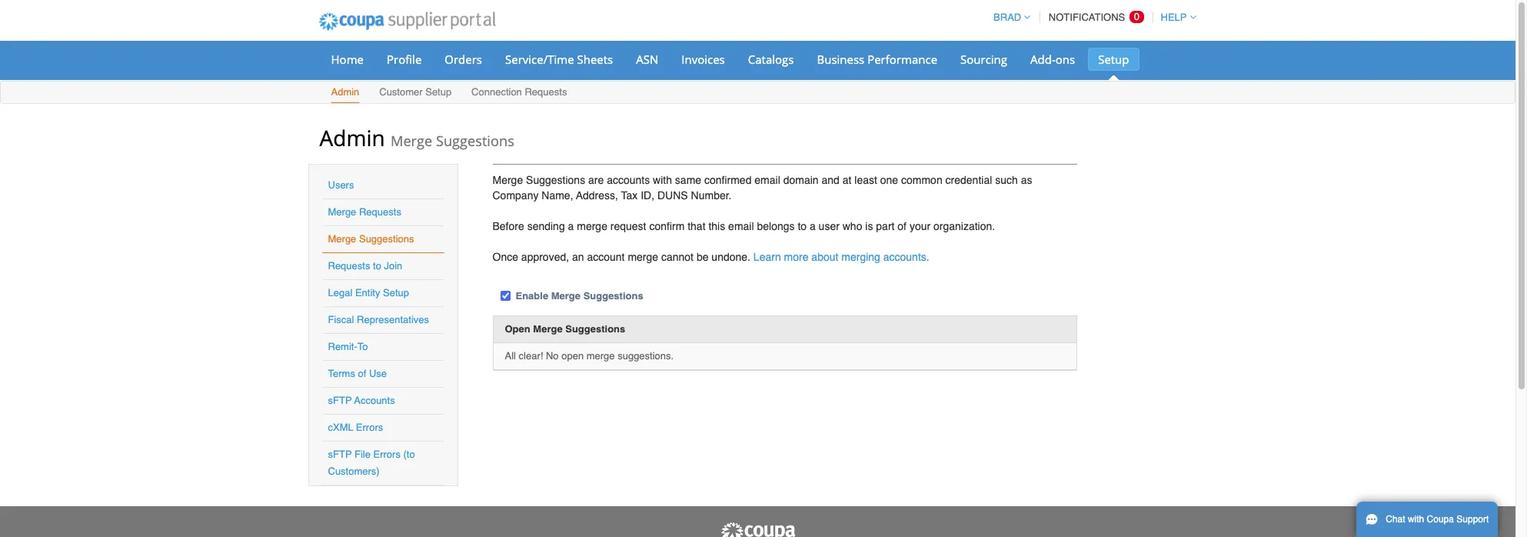 Task type: locate. For each thing, give the bounding box(es) containing it.
0 vertical spatial requests
[[525, 86, 567, 98]]

with inside chat with coupa support button
[[1409, 514, 1425, 525]]

to
[[358, 341, 368, 352]]

None checkbox
[[500, 291, 510, 301]]

setup down join
[[383, 287, 409, 299]]

same
[[675, 174, 702, 186]]

to
[[798, 220, 807, 232], [373, 260, 381, 272]]

sftp for sftp accounts
[[328, 395, 352, 406]]

merge suggestions are accounts with same confirmed email domain and at least one common credential such as company name, address, tax id, duns number.
[[493, 174, 1033, 202]]

suggestions up all clear! no open merge suggestions.
[[566, 323, 626, 334]]

merge down request
[[628, 251, 659, 263]]

open
[[562, 350, 584, 362]]

suggestions up name,
[[526, 174, 586, 186]]

admin
[[331, 86, 360, 98], [320, 123, 385, 152]]

email right this
[[729, 220, 754, 232]]

catalogs link
[[738, 48, 804, 71]]

with
[[653, 174, 672, 186], [1409, 514, 1425, 525]]

0 vertical spatial coupa supplier portal image
[[308, 2, 506, 41]]

before sending a merge request confirm that this email belongs to a user who is part of your organization.
[[493, 220, 996, 232]]

sftp up cxml
[[328, 395, 352, 406]]

0 vertical spatial email
[[755, 174, 781, 186]]

representatives
[[357, 314, 429, 325]]

1 horizontal spatial setup
[[426, 86, 452, 98]]

your
[[910, 220, 931, 232]]

1 vertical spatial email
[[729, 220, 754, 232]]

invoices
[[682, 52, 725, 67]]

sftp accounts
[[328, 395, 395, 406]]

least
[[855, 174, 878, 186]]

to right belongs
[[798, 220, 807, 232]]

customer setup
[[379, 86, 452, 98]]

connection requests link
[[471, 83, 568, 103]]

setup down notifications 0
[[1099, 52, 1130, 67]]

domain
[[784, 174, 819, 186]]

navigation containing notifications 0
[[987, 2, 1197, 32]]

email left domain
[[755, 174, 781, 186]]

0 vertical spatial with
[[653, 174, 672, 186]]

of right part
[[898, 220, 907, 232]]

errors left (to
[[374, 449, 401, 460]]

chat
[[1387, 514, 1406, 525]]

1 vertical spatial setup
[[426, 86, 452, 98]]

0 horizontal spatial setup
[[383, 287, 409, 299]]

requests
[[525, 86, 567, 98], [359, 206, 402, 218], [328, 260, 370, 272]]

of left use
[[358, 368, 366, 379]]

sheets
[[577, 52, 613, 67]]

suggestions inside admin merge suggestions
[[436, 132, 515, 150]]

admin for admin merge suggestions
[[320, 123, 385, 152]]

navigation
[[987, 2, 1197, 32]]

1 vertical spatial with
[[1409, 514, 1425, 525]]

merge inside merge suggestions are accounts with same confirmed email domain and at least one common credential such as company name, address, tax id, duns number.
[[493, 174, 523, 186]]

company
[[493, 189, 539, 202]]

sftp accounts link
[[328, 395, 395, 406]]

request
[[611, 220, 647, 232]]

2 sftp from the top
[[328, 449, 352, 460]]

sftp
[[328, 395, 352, 406], [328, 449, 352, 460]]

suggestions down connection
[[436, 132, 515, 150]]

learn more about merging accounts. link
[[754, 251, 930, 263]]

brad link
[[987, 12, 1031, 23]]

merge right "open" on the left of the page
[[587, 350, 615, 362]]

support
[[1457, 514, 1490, 525]]

errors down the accounts at the left of the page
[[356, 422, 383, 433]]

1 horizontal spatial of
[[898, 220, 907, 232]]

admin down "admin" link
[[320, 123, 385, 152]]

learn
[[754, 251, 781, 263]]

suggestions.
[[618, 350, 674, 362]]

notifications 0
[[1049, 11, 1140, 23]]

connection
[[472, 86, 522, 98]]

accounts
[[354, 395, 395, 406]]

once
[[493, 251, 519, 263]]

to left join
[[373, 260, 381, 272]]

suggestions for open
[[566, 323, 626, 334]]

merge for account
[[628, 251, 659, 263]]

with right 'chat'
[[1409, 514, 1425, 525]]

are
[[589, 174, 604, 186]]

0 vertical spatial of
[[898, 220, 907, 232]]

a right sending
[[568, 220, 574, 232]]

terms of use link
[[328, 368, 387, 379]]

suggestions down the account at the left top
[[584, 290, 644, 302]]

1 vertical spatial requests
[[359, 206, 402, 218]]

merge for open
[[587, 350, 615, 362]]

confirm
[[650, 220, 685, 232]]

2 vertical spatial merge
[[587, 350, 615, 362]]

all
[[505, 350, 516, 362]]

2 horizontal spatial setup
[[1099, 52, 1130, 67]]

cannot
[[662, 251, 694, 263]]

credential
[[946, 174, 993, 186]]

0 horizontal spatial with
[[653, 174, 672, 186]]

0 horizontal spatial a
[[568, 220, 574, 232]]

be
[[697, 251, 709, 263]]

merge inside admin merge suggestions
[[391, 132, 433, 150]]

1 horizontal spatial email
[[755, 174, 781, 186]]

setup right customer
[[426, 86, 452, 98]]

organization.
[[934, 220, 996, 232]]

with up duns
[[653, 174, 672, 186]]

0 vertical spatial to
[[798, 220, 807, 232]]

admin down home
[[331, 86, 360, 98]]

merge
[[391, 132, 433, 150], [493, 174, 523, 186], [328, 206, 356, 218], [328, 233, 356, 245], [551, 290, 581, 302], [533, 323, 563, 334]]

0 vertical spatial sftp
[[328, 395, 352, 406]]

entity
[[355, 287, 380, 299]]

approved,
[[521, 251, 569, 263]]

enable merge suggestions
[[516, 290, 644, 302]]

a left user
[[810, 220, 816, 232]]

1 vertical spatial of
[[358, 368, 366, 379]]

1 vertical spatial errors
[[374, 449, 401, 460]]

0 horizontal spatial coupa supplier portal image
[[308, 2, 506, 41]]

0 horizontal spatial to
[[373, 260, 381, 272]]

suggestions up join
[[359, 233, 414, 245]]

coupa supplier portal image
[[308, 2, 506, 41], [720, 522, 797, 537]]

requests up legal
[[328, 260, 370, 272]]

merge suggestions link
[[328, 233, 414, 245]]

id,
[[641, 189, 655, 202]]

use
[[369, 368, 387, 379]]

coupa
[[1428, 514, 1455, 525]]

0 horizontal spatial of
[[358, 368, 366, 379]]

1 vertical spatial admin
[[320, 123, 385, 152]]

of
[[898, 220, 907, 232], [358, 368, 366, 379]]

0 vertical spatial errors
[[356, 422, 383, 433]]

asn
[[636, 52, 659, 67]]

requests inside 'link'
[[525, 86, 567, 98]]

1 vertical spatial merge
[[628, 251, 659, 263]]

address,
[[576, 189, 618, 202]]

2 vertical spatial requests
[[328, 260, 370, 272]]

fiscal
[[328, 314, 354, 325]]

1 horizontal spatial with
[[1409, 514, 1425, 525]]

ons
[[1056, 52, 1076, 67]]

performance
[[868, 52, 938, 67]]

merge requests
[[328, 206, 402, 218]]

orders
[[445, 52, 482, 67]]

and
[[822, 174, 840, 186]]

sftp inside sftp file errors (to customers)
[[328, 449, 352, 460]]

notifications
[[1049, 12, 1126, 23]]

1 sftp from the top
[[328, 395, 352, 406]]

0 vertical spatial admin
[[331, 86, 360, 98]]

invoices link
[[672, 48, 735, 71]]

suggestions for enable
[[584, 290, 644, 302]]

1 vertical spatial sftp
[[328, 449, 352, 460]]

0
[[1135, 11, 1140, 22]]

terms of use
[[328, 368, 387, 379]]

add-ons link
[[1021, 48, 1086, 71]]

merge up company
[[493, 174, 523, 186]]

2 a from the left
[[810, 220, 816, 232]]

requests up merge suggestions link
[[359, 206, 402, 218]]

0 horizontal spatial email
[[729, 220, 754, 232]]

requests down service/time
[[525, 86, 567, 98]]

setup
[[1099, 52, 1130, 67], [426, 86, 452, 98], [383, 287, 409, 299]]

as
[[1021, 174, 1033, 186]]

chat with coupa support button
[[1357, 502, 1499, 537]]

merge up no
[[533, 323, 563, 334]]

cxml errors
[[328, 422, 383, 433]]

sftp up customers)
[[328, 449, 352, 460]]

1 horizontal spatial a
[[810, 220, 816, 232]]

merge down customer setup "link"
[[391, 132, 433, 150]]

requests to join
[[328, 260, 403, 272]]

service/time sheets
[[505, 52, 613, 67]]

1 horizontal spatial coupa supplier portal image
[[720, 522, 797, 537]]

errors
[[356, 422, 383, 433], [374, 449, 401, 460]]

customers)
[[328, 465, 380, 477]]

merge down address,
[[577, 220, 608, 232]]



Task type: vqa. For each thing, say whether or not it's contained in the screenshot.
Admin's Admin
yes



Task type: describe. For each thing, give the bounding box(es) containing it.
brad
[[994, 12, 1022, 23]]

open merge suggestions
[[505, 323, 626, 334]]

orders link
[[435, 48, 492, 71]]

merge suggestions
[[328, 233, 414, 245]]

legal
[[328, 287, 353, 299]]

merge down users link
[[328, 206, 356, 218]]

clear!
[[519, 350, 543, 362]]

name,
[[542, 189, 574, 202]]

about
[[812, 251, 839, 263]]

suggestions inside merge suggestions are accounts with same confirmed email domain and at least one common credential such as company name, address, tax id, duns number.
[[526, 174, 586, 186]]

sending
[[527, 220, 565, 232]]

once approved, an account merge cannot be undone. learn more about merging accounts.
[[493, 251, 930, 263]]

open
[[505, 323, 531, 334]]

this
[[709, 220, 726, 232]]

asn link
[[626, 48, 669, 71]]

number.
[[691, 189, 732, 202]]

1 a from the left
[[568, 220, 574, 232]]

add-
[[1031, 52, 1056, 67]]

service/time sheets link
[[495, 48, 623, 71]]

such
[[996, 174, 1018, 186]]

enable
[[516, 290, 549, 302]]

merge down merge requests link at the left of the page
[[328, 233, 356, 245]]

file
[[355, 449, 371, 460]]

catalogs
[[748, 52, 794, 67]]

chat with coupa support
[[1387, 514, 1490, 525]]

fiscal representatives
[[328, 314, 429, 325]]

cxml
[[328, 422, 354, 433]]

tax
[[621, 189, 638, 202]]

who
[[843, 220, 863, 232]]

remit-
[[328, 341, 358, 352]]

connection requests
[[472, 86, 567, 98]]

merging
[[842, 251, 881, 263]]

admin for admin
[[331, 86, 360, 98]]

at
[[843, 174, 852, 186]]

1 vertical spatial coupa supplier portal image
[[720, 522, 797, 537]]

service/time
[[505, 52, 574, 67]]

setup link
[[1089, 48, 1140, 71]]

suggestions for admin
[[436, 132, 515, 150]]

is
[[866, 220, 874, 232]]

with inside merge suggestions are accounts with same confirmed email domain and at least one common credential such as company name, address, tax id, duns number.
[[653, 174, 672, 186]]

help link
[[1154, 12, 1197, 23]]

more
[[784, 251, 809, 263]]

cxml errors link
[[328, 422, 383, 433]]

requests for merge requests
[[359, 206, 402, 218]]

sftp file errors (to customers) link
[[328, 449, 415, 477]]

accounts.
[[884, 251, 930, 263]]

requests to join link
[[328, 260, 403, 272]]

add-ons
[[1031, 52, 1076, 67]]

admin merge suggestions
[[320, 123, 515, 152]]

profile
[[387, 52, 422, 67]]

merge up open merge suggestions
[[551, 290, 581, 302]]

errors inside sftp file errors (to customers)
[[374, 449, 401, 460]]

0 vertical spatial setup
[[1099, 52, 1130, 67]]

part
[[877, 220, 895, 232]]

account
[[587, 251, 625, 263]]

business performance
[[817, 52, 938, 67]]

no
[[546, 350, 559, 362]]

an
[[572, 251, 584, 263]]

2 vertical spatial setup
[[383, 287, 409, 299]]

home
[[331, 52, 364, 67]]

1 vertical spatial to
[[373, 260, 381, 272]]

join
[[384, 260, 403, 272]]

customer setup link
[[379, 83, 453, 103]]

that
[[688, 220, 706, 232]]

email inside merge suggestions are accounts with same confirmed email domain and at least one common credential such as company name, address, tax id, duns number.
[[755, 174, 781, 186]]

customer
[[379, 86, 423, 98]]

profile link
[[377, 48, 432, 71]]

sourcing link
[[951, 48, 1018, 71]]

business performance link
[[807, 48, 948, 71]]

sftp for sftp file errors (to customers)
[[328, 449, 352, 460]]

fiscal representatives link
[[328, 314, 429, 325]]

home link
[[321, 48, 374, 71]]

user
[[819, 220, 840, 232]]

0 vertical spatial merge
[[577, 220, 608, 232]]

merge requests link
[[328, 206, 402, 218]]

business
[[817, 52, 865, 67]]

1 horizontal spatial to
[[798, 220, 807, 232]]

legal entity setup link
[[328, 287, 409, 299]]

requests for connection requests
[[525, 86, 567, 98]]

terms
[[328, 368, 355, 379]]

belongs
[[757, 220, 795, 232]]

setup inside "link"
[[426, 86, 452, 98]]

legal entity setup
[[328, 287, 409, 299]]

confirmed
[[705, 174, 752, 186]]



